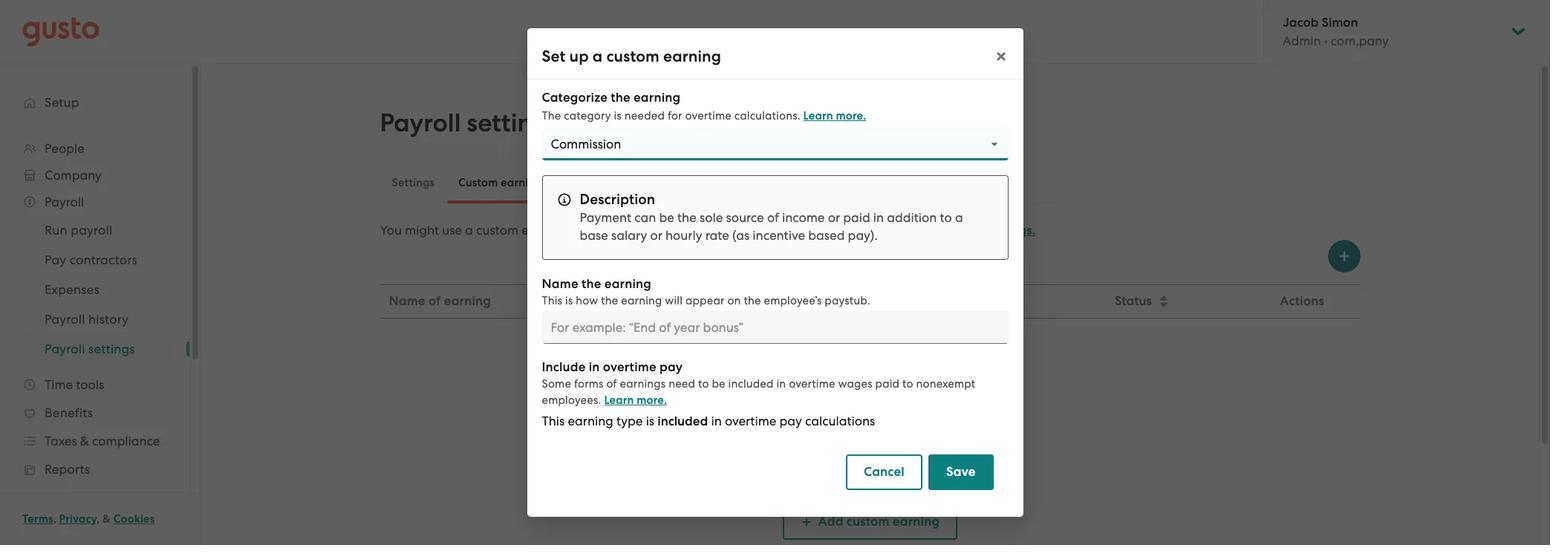Task type: locate. For each thing, give the bounding box(es) containing it.
0 horizontal spatial of
[[429, 294, 441, 309]]

up
[[570, 47, 589, 66]]

this left how
[[542, 294, 563, 308]]

of down "might"
[[429, 294, 441, 309]]

to right need
[[699, 377, 709, 391]]

,
[[53, 513, 56, 526], [97, 513, 100, 526]]

custom right "add"
[[847, 514, 890, 530]]

2 vertical spatial is
[[646, 414, 655, 429]]

1 vertical spatial paid
[[876, 377, 900, 391]]

1 vertical spatial name
[[389, 294, 426, 309]]

overtime inside button
[[847, 294, 900, 309]]

overtime down pay).
[[847, 294, 900, 309]]

more.
[[836, 109, 867, 123], [637, 394, 667, 407]]

learn right the 'calculations.' on the top
[[804, 109, 834, 123]]

1 vertical spatial more.
[[637, 394, 667, 407]]

2 vertical spatial earnings
[[786, 464, 851, 483]]

2 vertical spatial pay
[[780, 414, 802, 429]]

category
[[564, 109, 611, 123]]

home image
[[22, 17, 100, 46]]

0 vertical spatial name
[[542, 276, 579, 292]]

include up name the earning field
[[788, 294, 831, 309]]

might
[[405, 223, 439, 238]]

earnings down settings
[[501, 176, 547, 189]]

0 horizontal spatial for
[[600, 223, 616, 238]]

2 horizontal spatial is
[[646, 414, 655, 429]]

or down can
[[651, 228, 663, 243]]

, left privacy link
[[53, 513, 56, 526]]

1 vertical spatial type
[[617, 414, 643, 429]]

is left how
[[566, 294, 573, 308]]

name
[[542, 276, 579, 292], [389, 294, 426, 309]]

source
[[726, 210, 764, 225]]

1 vertical spatial be
[[712, 377, 726, 391]]

a right the addition
[[956, 210, 964, 225]]

in inside some forms of earnings need to be included in overtime wages paid to nonexempt employees.
[[777, 377, 787, 391]]

in down some forms of earnings need to be included in overtime wages paid to nonexempt employees.
[[711, 414, 722, 429]]

2 horizontal spatial pay
[[903, 294, 925, 309]]

name inside name the earning this is how the earning will appear on the employee's paystub.
[[542, 276, 579, 292]]

of inside custom earning types grid
[[429, 294, 441, 309]]

for for earning
[[668, 109, 683, 123]]

overtime
[[686, 109, 732, 123], [847, 294, 900, 309], [603, 360, 657, 375], [789, 377, 836, 391], [725, 414, 777, 429]]

1 vertical spatial included
[[658, 414, 708, 430]]

include in overtime pay down pay).
[[788, 294, 925, 309]]

paid right wages
[[876, 377, 900, 391]]

set
[[542, 47, 566, 66]]

custom
[[459, 176, 498, 189], [727, 464, 782, 483]]

0 vertical spatial of
[[768, 210, 779, 225]]

be inside some forms of earnings need to be included in overtime wages paid to nonexempt employees.
[[712, 377, 726, 391]]

1 this from the top
[[542, 294, 563, 308]]

overtime left the 'calculations.' on the top
[[686, 109, 732, 123]]

need
[[669, 377, 696, 391]]

0 horizontal spatial earnings
[[501, 176, 547, 189]]

earnings up learn more.
[[620, 377, 666, 391]]

the
[[611, 90, 631, 106], [678, 210, 697, 225], [582, 276, 602, 292], [601, 294, 619, 308], [744, 294, 761, 308]]

0 horizontal spatial ,
[[53, 513, 56, 526]]

include
[[788, 294, 831, 309], [542, 360, 586, 375]]

or up based
[[828, 210, 840, 225]]

name inside custom earning types grid
[[389, 294, 426, 309]]

1 horizontal spatial of
[[607, 377, 617, 391]]

pay down some forms of earnings need to be included in overtime wages paid to nonexempt employees.
[[780, 414, 802, 429]]

the up hourly
[[678, 210, 697, 225]]

0 horizontal spatial be
[[659, 210, 675, 225]]

overtime inside this earning type is included in overtime pay calculations
[[725, 414, 777, 429]]

0 horizontal spatial is
[[566, 294, 573, 308]]

needed
[[625, 109, 665, 123]]

0 vertical spatial paid
[[844, 210, 871, 225]]

1 horizontal spatial custom
[[727, 464, 782, 483]]

1 horizontal spatial include in overtime pay
[[788, 294, 925, 309]]

add custom earning
[[819, 514, 940, 530]]

0 vertical spatial more.
[[836, 109, 867, 123]]

earnings up "add"
[[786, 464, 851, 483]]

0 vertical spatial include
[[788, 294, 831, 309]]

custom right up
[[607, 47, 660, 66]]

income
[[783, 210, 825, 225]]

learn more. link
[[804, 109, 867, 123], [604, 394, 667, 407]]

custom for custom earnings have not been added
[[727, 464, 782, 483]]

pay).
[[848, 228, 878, 243]]

for
[[668, 109, 683, 123], [600, 223, 616, 238]]

sole
[[700, 210, 723, 225]]

1 horizontal spatial include
[[788, 294, 831, 309]]

earnings inside button
[[501, 176, 547, 189]]

0 vertical spatial included
[[729, 377, 774, 391]]

0 vertical spatial this
[[542, 294, 563, 308]]

overtime down some forms of earnings need to be included in overtime wages paid to nonexempt employees.
[[725, 414, 777, 429]]

a
[[593, 47, 603, 66], [956, 210, 964, 225], [465, 223, 473, 238], [619, 223, 627, 238]]

1 vertical spatial include in overtime pay
[[542, 360, 683, 375]]

0 horizontal spatial include
[[542, 360, 586, 375]]

custom down this earning type is included in overtime pay calculations
[[727, 464, 782, 483]]

1 horizontal spatial included
[[729, 377, 774, 391]]

for right the needed
[[668, 109, 683, 123]]

0 horizontal spatial paid
[[844, 210, 871, 225]]

to left nonexempt
[[903, 377, 914, 391]]

pay right paystub.
[[903, 294, 925, 309]]

custom
[[607, 47, 660, 66], [476, 223, 519, 238], [934, 223, 977, 239], [847, 514, 890, 530]]

in down name the earning field
[[777, 377, 787, 391]]

payroll settings
[[380, 108, 559, 138]]

earning down employees.
[[568, 414, 614, 429]]

0 vertical spatial pay
[[903, 294, 925, 309]]

paid inside some forms of earnings need to be included in overtime wages paid to nonexempt employees.
[[876, 377, 900, 391]]

include up some
[[542, 360, 586, 375]]

is inside the categorize the earning the category is needed for overtime calculations. learn more.
[[614, 109, 622, 123]]

overtime inside the categorize the earning the category is needed for overtime calculations. learn more.
[[686, 109, 732, 123]]

nonexempt
[[917, 377, 976, 391]]

pay inside include in overtime pay button
[[903, 294, 925, 309]]

in up forms
[[589, 360, 600, 375]]

0 vertical spatial custom
[[459, 176, 498, 189]]

1 vertical spatial this
[[542, 414, 565, 429]]

for inside the categorize the earning the category is needed for overtime calculations. learn more.
[[668, 109, 683, 123]]

include in overtime pay
[[788, 294, 925, 309], [542, 360, 683, 375]]

1 horizontal spatial or
[[715, 223, 727, 238]]

0 horizontal spatial learn more. link
[[604, 394, 667, 407]]

payroll settings tab list
[[380, 162, 1361, 204]]

status button
[[1106, 286, 1244, 317]]

categorize
[[542, 90, 608, 106]]

is inside name the earning this is how the earning will appear on the employee's paystub.
[[566, 294, 573, 308]]

1 horizontal spatial earnings
[[620, 377, 666, 391]]

custom inside button
[[459, 176, 498, 189]]

type inside you might use a custom earning type for a signing bonus or severance pay. learn more about custom earnings.
[[571, 223, 597, 238]]

1 horizontal spatial ,
[[97, 513, 100, 526]]

2 horizontal spatial of
[[768, 210, 779, 225]]

be
[[659, 210, 675, 225], [712, 377, 726, 391]]

or left "(as"
[[715, 223, 727, 238]]

custom inside grid
[[727, 464, 782, 483]]

more. up this earning type is included in overtime pay calculations
[[637, 394, 667, 407]]

0 vertical spatial is
[[614, 109, 622, 123]]

for inside you might use a custom earning type for a signing bonus or severance pay. learn more about custom earnings.
[[600, 223, 616, 238]]

earning inside the categorize the earning the category is needed for overtime calculations. learn more.
[[634, 90, 681, 106]]

type down description
[[571, 223, 597, 238]]

on
[[728, 294, 741, 308]]

overtime left wages
[[789, 377, 836, 391]]

paystub.
[[825, 294, 871, 308]]

bonus
[[676, 223, 712, 238]]

2 this from the top
[[542, 414, 565, 429]]

payment can be the sole source of income or paid in addition to a base salary or hourly rate (as incentive based pay).
[[580, 210, 964, 243]]

1 horizontal spatial learn more. link
[[804, 109, 867, 123]]

pay up need
[[660, 360, 683, 375]]

included inside some forms of earnings need to be included in overtime wages paid to nonexempt employees.
[[729, 377, 774, 391]]

add
[[819, 514, 844, 530]]

earning inside you might use a custom earning type for a signing bonus or severance pay. learn more about custom earnings.
[[522, 223, 567, 238]]

terms
[[22, 513, 53, 526]]

the right on
[[744, 294, 761, 308]]

type down learn more.
[[617, 414, 643, 429]]

included down need
[[658, 414, 708, 430]]

is left the needed
[[614, 109, 622, 123]]

of
[[768, 210, 779, 225], [429, 294, 441, 309], [607, 377, 617, 391]]

custom right about
[[934, 223, 977, 239]]

1 vertical spatial earnings
[[620, 377, 666, 391]]

name down "might"
[[389, 294, 426, 309]]

0 vertical spatial earnings
[[501, 176, 547, 189]]

type
[[571, 223, 597, 238], [617, 414, 643, 429]]

forms
[[574, 377, 604, 391]]

this down employees.
[[542, 414, 565, 429]]

custom inside custom earning type dialog
[[607, 47, 660, 66]]

the up how
[[582, 276, 602, 292]]

0 horizontal spatial include in overtime pay
[[542, 360, 683, 375]]

the up the needed
[[611, 90, 631, 106]]

name up how
[[542, 276, 579, 292]]

description
[[580, 191, 656, 208]]

1 horizontal spatial to
[[903, 377, 914, 391]]

1 vertical spatial pay
[[660, 360, 683, 375]]

earning up category
[[605, 276, 652, 292]]

for down description
[[600, 223, 616, 238]]

this inside name the earning this is how the earning will appear on the employee's paystub.
[[542, 294, 563, 308]]

1 horizontal spatial paid
[[876, 377, 900, 391]]

0 horizontal spatial included
[[658, 414, 708, 430]]

salary
[[612, 228, 647, 243]]

set up a custom earning
[[542, 47, 722, 66]]

name of earning
[[389, 294, 491, 309]]

0 horizontal spatial custom
[[459, 176, 498, 189]]

include in overtime pay up forms
[[542, 360, 683, 375]]

learn inside the categorize the earning the category is needed for overtime calculations. learn more.
[[804, 109, 834, 123]]

in right employee's
[[834, 294, 844, 309]]

wages
[[839, 377, 873, 391]]

in
[[874, 210, 884, 225], [834, 294, 844, 309], [589, 360, 600, 375], [777, 377, 787, 391], [711, 414, 722, 429]]

1 horizontal spatial is
[[614, 109, 622, 123]]

more. up payroll settings tab list
[[836, 109, 867, 123]]

about
[[895, 223, 931, 239]]

1 vertical spatial of
[[429, 294, 441, 309]]

1 horizontal spatial pay
[[780, 414, 802, 429]]

to inside the payment can be the sole source of income or paid in addition to a base salary or hourly rate (as incentive based pay).
[[940, 210, 952, 225]]

custom up use
[[459, 176, 498, 189]]

1 horizontal spatial more.
[[836, 109, 867, 123]]

privacy
[[59, 513, 97, 526]]

earning up the needed
[[634, 90, 681, 106]]

is down learn more.
[[646, 414, 655, 429]]

is
[[614, 109, 622, 123], [566, 294, 573, 308], [646, 414, 655, 429]]

2 horizontal spatial or
[[828, 210, 840, 225]]

1 horizontal spatial name
[[542, 276, 579, 292]]

earning down not in the right bottom of the page
[[893, 514, 940, 530]]

1 vertical spatial is
[[566, 294, 573, 308]]

0 vertical spatial for
[[668, 109, 683, 123]]

can
[[635, 210, 656, 225]]

1 vertical spatial for
[[600, 223, 616, 238]]

2 vertical spatial of
[[607, 377, 617, 391]]

0 horizontal spatial to
[[699, 377, 709, 391]]

0 vertical spatial type
[[571, 223, 597, 238]]

of up incentive
[[768, 210, 779, 225]]

included
[[729, 377, 774, 391], [658, 414, 708, 430]]

based
[[809, 228, 845, 243]]

in up pay).
[[874, 210, 884, 225]]

paid up pay).
[[844, 210, 871, 225]]

custom inside you might use a custom earning type for a signing bonus or severance pay. learn more about custom earnings.
[[476, 223, 519, 238]]

learn
[[804, 109, 834, 123], [823, 223, 857, 239], [604, 394, 634, 407]]

2 vertical spatial learn
[[604, 394, 634, 407]]

save button
[[929, 455, 994, 490]]

custom right use
[[476, 223, 519, 238]]

0 vertical spatial include in overtime pay
[[788, 294, 925, 309]]

earning left base
[[522, 223, 567, 238]]

1 horizontal spatial type
[[617, 414, 643, 429]]

custom earnings
[[459, 176, 547, 189]]

be right can
[[659, 210, 675, 225]]

to
[[940, 210, 952, 225], [699, 377, 709, 391], [903, 377, 914, 391]]

0 horizontal spatial name
[[389, 294, 426, 309]]

, left &
[[97, 513, 100, 526]]

0 vertical spatial be
[[659, 210, 675, 225]]

terms link
[[22, 513, 53, 526]]

this
[[542, 294, 563, 308], [542, 414, 565, 429]]

earning
[[664, 47, 722, 66], [634, 90, 681, 106], [522, 223, 567, 238], [605, 276, 652, 292], [444, 294, 491, 309], [621, 294, 662, 308], [568, 414, 614, 429], [893, 514, 940, 530]]

2 horizontal spatial to
[[940, 210, 952, 225]]

earnings for custom earnings have not been added
[[786, 464, 851, 483]]

of right forms
[[607, 377, 617, 391]]

(as
[[733, 228, 750, 243]]

1 vertical spatial learn more. link
[[604, 394, 667, 407]]

learn more. link right the 'calculations.' on the top
[[804, 109, 867, 123]]

privacy link
[[59, 513, 97, 526]]

custom earning type dialog
[[527, 28, 1024, 517]]

1 horizontal spatial for
[[668, 109, 683, 123]]

0 vertical spatial learn more. link
[[804, 109, 867, 123]]

1 vertical spatial include
[[542, 360, 586, 375]]

include in overtime pay inside custom earning type dialog
[[542, 360, 683, 375]]

paid
[[844, 210, 871, 225], [876, 377, 900, 391]]

category button
[[606, 286, 777, 317]]

payment
[[580, 210, 632, 225]]

learn left more
[[823, 223, 857, 239]]

or
[[828, 210, 840, 225], [715, 223, 727, 238], [651, 228, 663, 243]]

2 horizontal spatial earnings
[[786, 464, 851, 483]]

calculations.
[[735, 109, 801, 123]]

earnings inside custom earning types grid
[[786, 464, 851, 483]]

0 vertical spatial learn
[[804, 109, 834, 123]]

will
[[665, 294, 683, 308]]

0 horizontal spatial type
[[571, 223, 597, 238]]

1 vertical spatial custom
[[727, 464, 782, 483]]

1 horizontal spatial be
[[712, 377, 726, 391]]

account menu element
[[1264, 0, 1529, 63]]

to right the addition
[[940, 210, 952, 225]]

custom for custom earnings
[[459, 176, 498, 189]]

included up this earning type is included in overtime pay calculations
[[729, 377, 774, 391]]

learn more. link right employees.
[[604, 394, 667, 407]]

be right need
[[712, 377, 726, 391]]

learn right employees.
[[604, 394, 634, 407]]



Task type: vqa. For each thing, say whether or not it's contained in the screenshot.
about
yes



Task type: describe. For each thing, give the bounding box(es) containing it.
categorize the earning the category is needed for overtime calculations. learn more.
[[542, 90, 867, 123]]

employee's
[[764, 294, 822, 308]]

you might use a custom earning type for a signing bonus or severance pay. learn more about custom earnings.
[[380, 223, 1037, 239]]

hourly
[[666, 228, 703, 243]]

save
[[947, 464, 976, 480]]

the right how
[[601, 294, 619, 308]]

2 , from the left
[[97, 513, 100, 526]]

or inside you might use a custom earning type for a signing bonus or severance pay. learn more about custom earnings.
[[715, 223, 727, 238]]

&
[[103, 513, 111, 526]]

been
[[924, 464, 961, 483]]

pay inside this earning type is included in overtime pay calculations
[[780, 414, 802, 429]]

1 , from the left
[[53, 513, 56, 526]]

of inside the payment can be the sole source of income or paid in addition to a base salary or hourly rate (as incentive based pay).
[[768, 210, 779, 225]]

learn more.
[[604, 394, 667, 407]]

Name the earning field
[[542, 311, 1009, 344]]

in inside this earning type is included in overtime pay calculations
[[711, 414, 722, 429]]

settings
[[392, 176, 435, 189]]

pay.
[[792, 223, 817, 238]]

a right use
[[465, 223, 473, 238]]

have
[[855, 464, 892, 483]]

custom earning types grid
[[380, 285, 1361, 545]]

employees.
[[542, 394, 602, 407]]

add custom earning button
[[783, 505, 958, 540]]

cookies
[[114, 513, 155, 526]]

name for name of earning
[[389, 294, 426, 309]]

added
[[965, 464, 1014, 483]]

to for paid
[[940, 210, 952, 225]]

status
[[1115, 294, 1152, 309]]

earning inside this earning type is included in overtime pay calculations
[[568, 414, 614, 429]]

a right up
[[593, 47, 603, 66]]

0 horizontal spatial or
[[651, 228, 663, 243]]

how
[[576, 294, 598, 308]]

you
[[380, 223, 402, 238]]

1 vertical spatial learn
[[823, 223, 857, 239]]

of inside some forms of earnings need to be included in overtime wages paid to nonexempt employees.
[[607, 377, 617, 391]]

some
[[542, 377, 572, 391]]

appear
[[686, 294, 725, 308]]

0 horizontal spatial pay
[[660, 360, 683, 375]]

category
[[615, 294, 670, 309]]

base
[[580, 228, 609, 243]]

more. inside the categorize the earning the category is needed for overtime calculations. learn more.
[[836, 109, 867, 123]]

in inside button
[[834, 294, 844, 309]]

earning up the categorize the earning the category is needed for overtime calculations. learn more. on the top of the page
[[664, 47, 722, 66]]

cookies button
[[114, 511, 155, 528]]

incentive
[[753, 228, 806, 243]]

custom earnings button
[[447, 165, 559, 201]]

the
[[542, 109, 561, 123]]

a inside the payment can be the sole source of income or paid in addition to a base salary or hourly rate (as incentive based pay).
[[956, 210, 964, 225]]

a left can
[[619, 223, 627, 238]]

earning left will
[[621, 294, 662, 308]]

custom inside add custom earning button
[[847, 514, 890, 530]]

in inside the payment can be the sole source of income or paid in addition to a base salary or hourly rate (as incentive based pay).
[[874, 210, 884, 225]]

use
[[442, 223, 462, 238]]

learn more. link for categorize the earning
[[804, 109, 867, 123]]

learn more about custom earnings. link
[[823, 223, 1037, 239]]

overtime inside some forms of earnings need to be included in overtime wages paid to nonexempt employees.
[[789, 377, 836, 391]]

earnings for custom earnings
[[501, 176, 547, 189]]

this inside this earning type is included in overtime pay calculations
[[542, 414, 565, 429]]

earnings.
[[980, 223, 1037, 239]]

earning inside button
[[893, 514, 940, 530]]

calculations
[[806, 414, 876, 429]]

the inside the categorize the earning the category is needed for overtime calculations. learn more.
[[611, 90, 631, 106]]

paid inside the payment can be the sole source of income or paid in addition to a base salary or hourly rate (as incentive based pay).
[[844, 210, 871, 225]]

include inside button
[[788, 294, 831, 309]]

rate
[[706, 228, 730, 243]]

earnings inside some forms of earnings need to be included in overtime wages paid to nonexempt employees.
[[620, 377, 666, 391]]

severance
[[730, 223, 789, 238]]

settings button
[[380, 165, 447, 201]]

the inside the payment can be the sole source of income or paid in addition to a base salary or hourly rate (as incentive based pay).
[[678, 210, 697, 225]]

cancel
[[864, 464, 905, 480]]

earning down use
[[444, 294, 491, 309]]

actions
[[1281, 294, 1325, 309]]

to for overtime
[[903, 377, 914, 391]]

is inside this earning type is included in overtime pay calculations
[[646, 414, 655, 429]]

payroll
[[380, 108, 461, 138]]

settings
[[467, 108, 559, 138]]

overtime up learn more.
[[603, 360, 657, 375]]

be inside the payment can be the sole source of income or paid in addition to a base salary or hourly rate (as incentive based pay).
[[659, 210, 675, 225]]

custom earnings have not been added
[[727, 464, 1014, 483]]

addition
[[888, 210, 937, 225]]

more
[[861, 223, 892, 239]]

name for name the earning this is how the earning will appear on the employee's paystub.
[[542, 276, 579, 292]]

include in overtime pay inside button
[[788, 294, 925, 309]]

not
[[895, 464, 920, 483]]

0 horizontal spatial more.
[[637, 394, 667, 407]]

type inside this earning type is included in overtime pay calculations
[[617, 414, 643, 429]]

signing
[[630, 223, 673, 238]]

terms , privacy , & cookies
[[22, 513, 155, 526]]

learn more. link for include in overtime pay
[[604, 394, 667, 407]]

name the earning this is how the earning will appear on the employee's paystub.
[[542, 276, 871, 308]]

include inside custom earning type dialog
[[542, 360, 586, 375]]

for for use
[[600, 223, 616, 238]]

cancel button
[[846, 455, 923, 490]]

include in overtime pay button
[[779, 286, 1105, 317]]

this earning type is included in overtime pay calculations
[[542, 414, 876, 430]]

some forms of earnings need to be included in overtime wages paid to nonexempt employees.
[[542, 377, 976, 407]]

description alert
[[542, 175, 1009, 260]]



